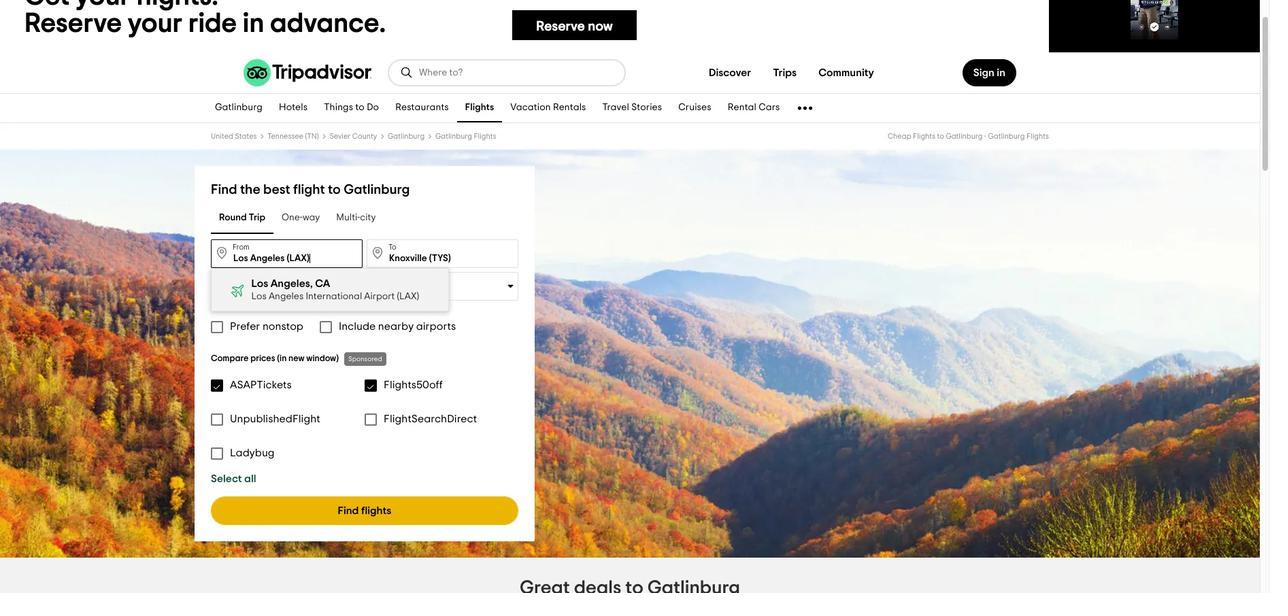 Task type: describe. For each thing, give the bounding box(es) containing it.
rental cars
[[728, 103, 780, 113]]

angeles,
[[271, 278, 313, 289]]

one-way
[[282, 213, 320, 223]]

rental cars link
[[720, 94, 788, 122]]

trip
[[249, 213, 265, 223]]

sevier
[[330, 133, 351, 140]]

tripadvisor image
[[244, 59, 371, 86]]

1 vertical spatial gatlinburg link
[[388, 133, 425, 140]]

airports
[[416, 321, 456, 332]]

restaurants link
[[387, 94, 457, 122]]

select all
[[211, 474, 256, 484]]

way
[[303, 213, 320, 223]]

travel stories link
[[594, 94, 670, 122]]

wed, for wed, 11/29
[[233, 287, 255, 297]]

best
[[263, 183, 290, 197]]

tennessee (tn)
[[268, 133, 319, 140]]

multi-city
[[336, 213, 376, 223]]

united states link
[[211, 133, 257, 140]]

(tn)
[[305, 133, 319, 140]]

sign in
[[973, 67, 1006, 78]]

cars
[[759, 103, 780, 113]]

tennessee
[[268, 133, 303, 140]]

City or Airport text field
[[211, 239, 363, 268]]

gatlinburg down restaurants link
[[388, 133, 425, 140]]

Search search field
[[419, 67, 614, 79]]

unpublishedflight
[[230, 414, 320, 425]]

states
[[235, 133, 257, 140]]

cheap flights to gatlinburg - gatlinburg flights
[[888, 133, 1049, 140]]

select
[[211, 474, 242, 484]]

los angeles, ca los angeles international airport (lax)
[[252, 278, 420, 301]]

rental
[[728, 103, 757, 113]]

vacation rentals link
[[502, 94, 594, 122]]

window)
[[306, 354, 339, 363]]

vacation rentals
[[510, 103, 586, 113]]

flights50off
[[384, 380, 443, 391]]

0 horizontal spatial gatlinburg link
[[207, 94, 271, 122]]

gatlinburg right -
[[988, 133, 1025, 140]]

round trip
[[219, 213, 265, 223]]

return wed, 12/6
[[311, 277, 353, 297]]

gatlinburg up united states link
[[215, 103, 263, 113]]

county
[[352, 133, 377, 140]]

-
[[984, 133, 986, 140]]

hotels
[[279, 103, 308, 113]]

nonstop
[[263, 321, 303, 332]]

sevier county link
[[330, 133, 377, 140]]

,
[[392, 287, 394, 296]]

flights link
[[457, 94, 502, 122]]

united
[[211, 133, 233, 140]]

tennessee (tn) link
[[268, 133, 319, 140]]

find flights
[[338, 505, 391, 516]]

depart
[[233, 277, 257, 284]]

find for find flights
[[338, 505, 359, 516]]

prefer
[[230, 321, 260, 332]]

advertisement region
[[0, 0, 1260, 52]]

gatlinburg up the city
[[344, 183, 410, 197]]

include
[[339, 321, 376, 332]]

ca
[[315, 278, 331, 289]]

do
[[367, 103, 379, 113]]

city
[[360, 213, 376, 223]]

compare prices (in new window)
[[211, 354, 339, 363]]

multi-
[[336, 213, 360, 223]]

one-
[[282, 213, 303, 223]]

cruises
[[678, 103, 711, 113]]

2 horizontal spatial to
[[937, 133, 944, 140]]

from
[[233, 244, 250, 251]]

(lax)
[[397, 292, 420, 301]]



Task type: vqa. For each thing, say whether or not it's contained in the screenshot.
the bottommost Find
yes



Task type: locate. For each thing, give the bounding box(es) containing it.
united states
[[211, 133, 257, 140]]

to left do
[[355, 103, 365, 113]]

things to do
[[324, 103, 379, 113]]

gatlinburg link up united states link
[[207, 94, 271, 122]]

flights right cheap
[[913, 133, 936, 140]]

sponsored
[[348, 356, 382, 363]]

0 horizontal spatial to
[[328, 183, 341, 197]]

the
[[240, 183, 260, 197]]

search image
[[400, 66, 414, 80]]

1 los from the top
[[252, 278, 269, 289]]

ladybug
[[230, 448, 275, 459]]

flights right -
[[1027, 133, 1049, 140]]

to right flight on the top left of page
[[328, 183, 341, 197]]

flights down flights link
[[474, 133, 496, 140]]

1 wed, from the left
[[233, 287, 255, 297]]

gatlinburg flights link
[[435, 133, 496, 140]]

1 horizontal spatial wed,
[[311, 287, 333, 297]]

1 , economy
[[388, 287, 435, 296]]

find the best flight to gatlinburg
[[211, 183, 410, 197]]

0 vertical spatial to
[[355, 103, 365, 113]]

all
[[244, 474, 256, 484]]

gatlinburg left -
[[946, 133, 983, 140]]

airport
[[365, 292, 395, 301]]

community button
[[808, 59, 885, 86]]

sign in link
[[963, 59, 1016, 86]]

international
[[306, 292, 362, 301]]

things to do link
[[316, 94, 387, 122]]

find left the at the left
[[211, 183, 237, 197]]

round
[[219, 213, 247, 223]]

find inside button
[[338, 505, 359, 516]]

11/29
[[257, 287, 278, 297]]

restaurants
[[395, 103, 449, 113]]

sevier county
[[330, 133, 377, 140]]

things
[[324, 103, 353, 113]]

flights up gatlinburg flights link
[[465, 103, 494, 113]]

1 vertical spatial find
[[338, 505, 359, 516]]

0 horizontal spatial wed,
[[233, 287, 255, 297]]

0 vertical spatial los
[[252, 278, 269, 289]]

compare
[[211, 354, 249, 363]]

economy
[[396, 287, 435, 296]]

hotels link
[[271, 94, 316, 122]]

find left flights
[[338, 505, 359, 516]]

new
[[289, 354, 304, 363]]

to
[[388, 244, 396, 251]]

discover button
[[698, 59, 762, 86]]

flightsearchdirect
[[384, 414, 477, 425]]

prices
[[250, 354, 275, 363]]

trips
[[773, 67, 797, 78]]

sign
[[973, 67, 995, 78]]

wed, down return
[[311, 287, 333, 297]]

depart wed, 11/29
[[233, 277, 278, 297]]

trips button
[[762, 59, 808, 86]]

cruises link
[[670, 94, 720, 122]]

1
[[388, 287, 392, 296]]

travel stories
[[602, 103, 662, 113]]

flights
[[465, 103, 494, 113], [474, 133, 496, 140], [913, 133, 936, 140], [1027, 133, 1049, 140]]

12/6
[[335, 287, 353, 297]]

gatlinburg flights
[[435, 133, 496, 140]]

los left angeles,
[[252, 278, 269, 289]]

0 vertical spatial gatlinburg link
[[207, 94, 271, 122]]

(in
[[277, 354, 287, 363]]

return
[[311, 277, 333, 284]]

cheap
[[888, 133, 911, 140]]

to right cheap
[[937, 133, 944, 140]]

find for find the best flight to gatlinburg
[[211, 183, 237, 197]]

City or Airport text field
[[367, 239, 518, 268]]

community
[[819, 67, 874, 78]]

1 horizontal spatial find
[[338, 505, 359, 516]]

flight
[[293, 183, 325, 197]]

angeles
[[269, 292, 304, 301]]

1 horizontal spatial to
[[355, 103, 365, 113]]

gatlinburg down flights link
[[435, 133, 472, 140]]

0 vertical spatial find
[[211, 183, 237, 197]]

wed, down the depart
[[233, 287, 255, 297]]

2 vertical spatial to
[[328, 183, 341, 197]]

1 horizontal spatial gatlinburg link
[[388, 133, 425, 140]]

wed,
[[233, 287, 255, 297], [311, 287, 333, 297]]

los down the depart
[[252, 292, 267, 301]]

1 vertical spatial to
[[937, 133, 944, 140]]

stories
[[631, 103, 662, 113]]

los
[[252, 278, 269, 289], [252, 292, 267, 301]]

discover
[[709, 67, 751, 78]]

travel
[[602, 103, 629, 113]]

gatlinburg link down restaurants link
[[388, 133, 425, 140]]

nearby
[[378, 321, 414, 332]]

2 wed, from the left
[[311, 287, 333, 297]]

None search field
[[389, 61, 625, 85]]

find flights button
[[211, 497, 518, 525]]

prefer nonstop
[[230, 321, 303, 332]]

to
[[355, 103, 365, 113], [937, 133, 944, 140], [328, 183, 341, 197]]

wed, for wed, 12/6
[[311, 287, 333, 297]]

0 horizontal spatial find
[[211, 183, 237, 197]]

flights
[[361, 505, 391, 516]]

wed, inside return wed, 12/6
[[311, 287, 333, 297]]

1 vertical spatial los
[[252, 292, 267, 301]]

asaptickets
[[230, 380, 292, 391]]

in
[[997, 67, 1006, 78]]

gatlinburg link
[[207, 94, 271, 122], [388, 133, 425, 140]]

rentals
[[553, 103, 586, 113]]

wed, inside 'depart wed, 11/29'
[[233, 287, 255, 297]]

vacation
[[510, 103, 551, 113]]

2 los from the top
[[252, 292, 267, 301]]



